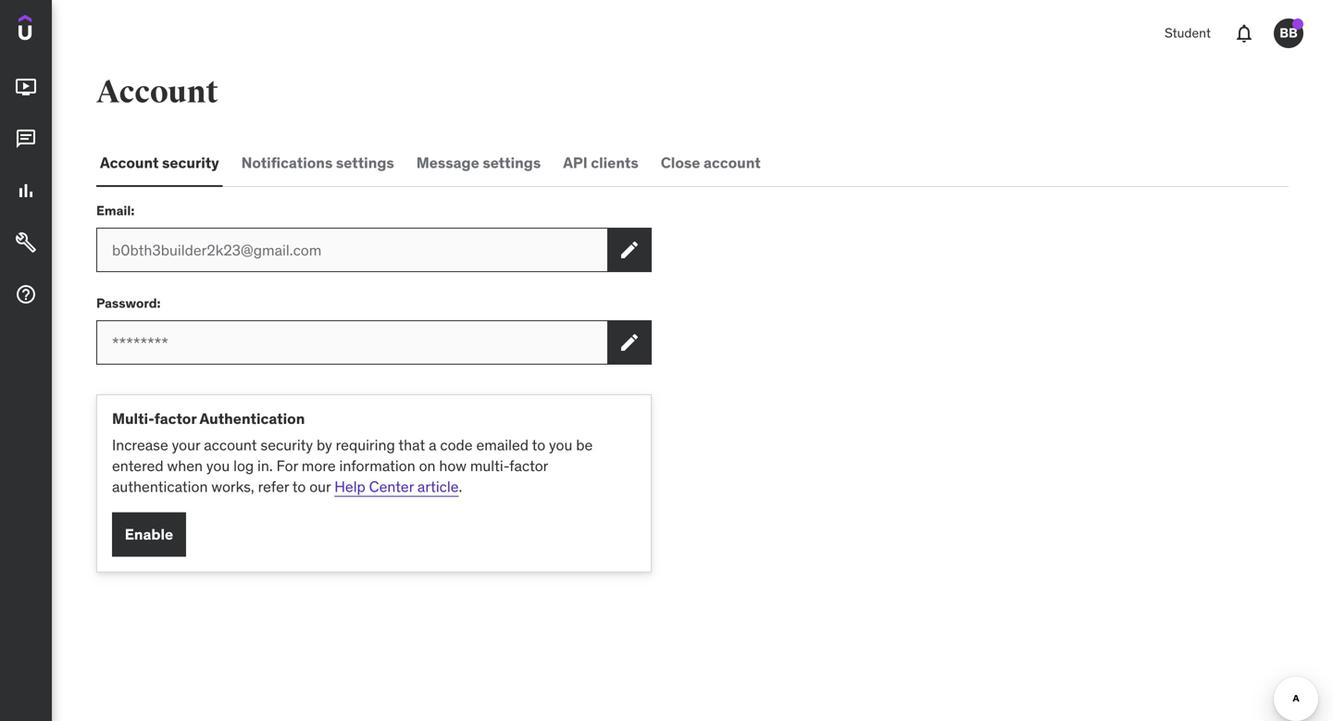 Task type: locate. For each thing, give the bounding box(es) containing it.
on
[[419, 457, 436, 476]]

emailed
[[476, 436, 529, 455]]

1 vertical spatial medium image
[[15, 232, 37, 254]]

Email: text field
[[96, 228, 607, 272]]

increase
[[112, 436, 168, 455]]

0 horizontal spatial settings
[[336, 153, 394, 172]]

1 horizontal spatial account
[[704, 153, 761, 172]]

1 horizontal spatial factor
[[509, 457, 548, 476]]

api clients button
[[559, 141, 642, 185]]

to right "emailed"
[[532, 436, 546, 455]]

1 medium image from the top
[[15, 128, 37, 150]]

close account button
[[657, 141, 765, 185]]

medium image
[[15, 76, 37, 98], [15, 180, 37, 202], [15, 284, 37, 306]]

bb
[[1280, 25, 1298, 41]]

0 horizontal spatial you
[[206, 457, 230, 476]]

account security
[[100, 153, 219, 172]]

0 horizontal spatial account
[[204, 436, 257, 455]]

1 vertical spatial account
[[100, 153, 159, 172]]

0 horizontal spatial to
[[292, 477, 306, 496]]

medium image
[[15, 128, 37, 150], [15, 232, 37, 254]]

notifications
[[241, 153, 333, 172]]

security
[[162, 153, 219, 172], [261, 436, 313, 455]]

student link
[[1154, 11, 1222, 56]]

factor
[[154, 409, 197, 428], [509, 457, 548, 476]]

2 medium image from the top
[[15, 232, 37, 254]]

authentication
[[112, 477, 208, 496]]

requiring
[[336, 436, 395, 455]]

0 vertical spatial medium image
[[15, 76, 37, 98]]

1 horizontal spatial settings
[[483, 153, 541, 172]]

2 settings from the left
[[483, 153, 541, 172]]

account inside button
[[100, 153, 159, 172]]

0 vertical spatial medium image
[[15, 128, 37, 150]]

0 vertical spatial factor
[[154, 409, 197, 428]]

account up log
[[204, 436, 257, 455]]

information
[[339, 457, 416, 476]]

udemy image
[[19, 15, 103, 46]]

0 vertical spatial security
[[162, 153, 219, 172]]

you up works,
[[206, 457, 230, 476]]

account up email: in the top of the page
[[100, 153, 159, 172]]

help center article link
[[335, 477, 459, 496]]

increase your account security by requiring that a code emailed to you be entered when you log in. for more information on how multi-factor authentication works, refer to our
[[112, 436, 593, 496]]

1 vertical spatial medium image
[[15, 180, 37, 202]]

1 vertical spatial security
[[261, 436, 313, 455]]

0 horizontal spatial factor
[[154, 409, 197, 428]]

settings for message settings
[[483, 153, 541, 172]]

settings left 'api'
[[483, 153, 541, 172]]

settings inside button
[[336, 153, 394, 172]]

factor down "emailed"
[[509, 457, 548, 476]]

factor up your
[[154, 409, 197, 428]]

0 vertical spatial account
[[704, 153, 761, 172]]

to left our
[[292, 477, 306, 496]]

api clients
[[563, 153, 639, 172]]

account for account
[[96, 73, 218, 112]]

works,
[[211, 477, 254, 496]]

settings inside button
[[483, 153, 541, 172]]

settings
[[336, 153, 394, 172], [483, 153, 541, 172]]

2 vertical spatial medium image
[[15, 284, 37, 306]]

1 medium image from the top
[[15, 76, 37, 98]]

0 vertical spatial to
[[532, 436, 546, 455]]

code
[[440, 436, 473, 455]]

1 vertical spatial to
[[292, 477, 306, 496]]

account
[[96, 73, 218, 112], [100, 153, 159, 172]]

how
[[439, 457, 467, 476]]

your
[[172, 436, 200, 455]]

account inside button
[[704, 153, 761, 172]]

1 settings from the left
[[336, 153, 394, 172]]

to
[[532, 436, 546, 455], [292, 477, 306, 496]]

.
[[459, 477, 462, 496]]

email:
[[96, 202, 135, 219]]

student
[[1165, 25, 1211, 41]]

1 horizontal spatial security
[[261, 436, 313, 455]]

1 vertical spatial factor
[[509, 457, 548, 476]]

log
[[233, 457, 254, 476]]

account right close
[[704, 153, 761, 172]]

security inside increase your account security by requiring that a code emailed to you be entered when you log in. for more information on how multi-factor authentication works, refer to our
[[261, 436, 313, 455]]

0 vertical spatial account
[[96, 73, 218, 112]]

account up account security
[[96, 73, 218, 112]]

refer
[[258, 477, 289, 496]]

you
[[549, 436, 573, 455], [206, 457, 230, 476]]

you left 'be'
[[549, 436, 573, 455]]

1 vertical spatial account
[[204, 436, 257, 455]]

password:
[[96, 295, 161, 312]]

you have alerts image
[[1293, 19, 1304, 30]]

settings right notifications
[[336, 153, 394, 172]]

0 vertical spatial you
[[549, 436, 573, 455]]

account
[[704, 153, 761, 172], [204, 436, 257, 455]]

3 medium image from the top
[[15, 284, 37, 306]]

0 horizontal spatial security
[[162, 153, 219, 172]]



Task type: describe. For each thing, give the bounding box(es) containing it.
when
[[167, 457, 203, 476]]

2 medium image from the top
[[15, 180, 37, 202]]

article
[[418, 477, 459, 496]]

center
[[369, 477, 414, 496]]

api
[[563, 153, 588, 172]]

enable button
[[112, 512, 186, 557]]

notifications settings button
[[238, 141, 398, 185]]

in.
[[257, 457, 273, 476]]

message settings button
[[413, 141, 545, 185]]

multi-
[[470, 457, 509, 476]]

close account
[[661, 153, 761, 172]]

notifications settings
[[241, 153, 394, 172]]

multi-factor authentication
[[112, 409, 305, 428]]

multi-
[[112, 409, 154, 428]]

more
[[302, 457, 336, 476]]

bb link
[[1267, 11, 1311, 56]]

authentication
[[200, 409, 305, 428]]

close
[[661, 153, 700, 172]]

our
[[309, 477, 331, 496]]

account inside increase your account security by requiring that a code emailed to you be entered when you log in. for more information on how multi-factor authentication works, refer to our
[[204, 436, 257, 455]]

be
[[576, 436, 593, 455]]

settings for notifications settings
[[336, 153, 394, 172]]

edit password image
[[619, 331, 641, 354]]

entered
[[112, 457, 164, 476]]

enable
[[125, 525, 173, 544]]

message
[[416, 153, 479, 172]]

edit email image
[[619, 239, 641, 261]]

help center article .
[[335, 477, 462, 496]]

security inside button
[[162, 153, 219, 172]]

message settings
[[416, 153, 541, 172]]

that
[[399, 436, 425, 455]]

a
[[429, 436, 437, 455]]

1 horizontal spatial you
[[549, 436, 573, 455]]

1 vertical spatial you
[[206, 457, 230, 476]]

for
[[276, 457, 298, 476]]

account security button
[[96, 141, 223, 185]]

account for account security
[[100, 153, 159, 172]]

by
[[317, 436, 332, 455]]

help
[[335, 477, 366, 496]]

Password: password field
[[96, 320, 607, 365]]

1 horizontal spatial to
[[532, 436, 546, 455]]

factor inside increase your account security by requiring that a code emailed to you be entered when you log in. for more information on how multi-factor authentication works, refer to our
[[509, 457, 548, 476]]

notifications image
[[1233, 22, 1256, 44]]

clients
[[591, 153, 639, 172]]



Task type: vqa. For each thing, say whether or not it's contained in the screenshot.
2.8
no



